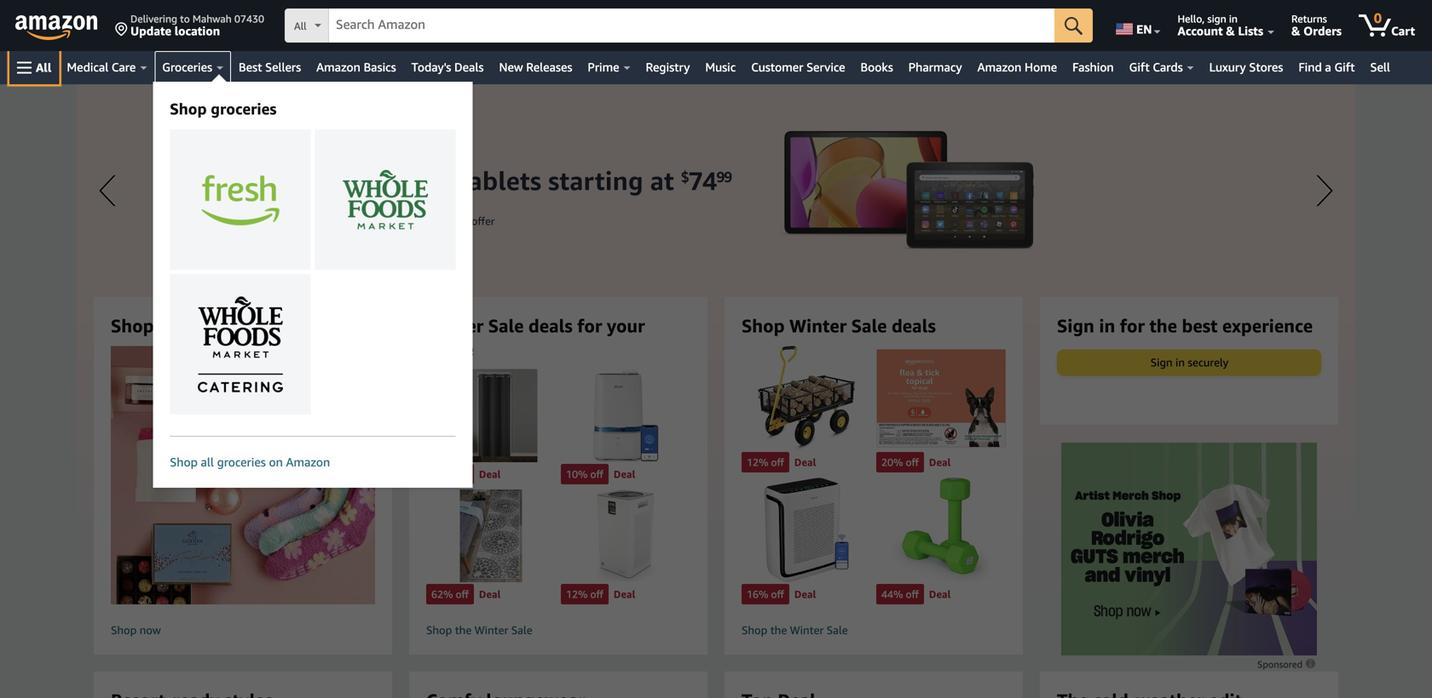 Task type: describe. For each thing, give the bounding box(es) containing it.
account
[[1178, 24, 1223, 38]]

a
[[1325, 60, 1331, 74]]

find
[[1298, 60, 1322, 74]]

care
[[112, 60, 136, 74]]

amazon right on on the left of the page
[[286, 456, 330, 470]]

in inside the navigation navigation
[[1229, 13, 1238, 25]]

sign for sign in for the best experience
[[1057, 315, 1094, 337]]

joydeco door curtain closet door, closet curtain for open closet, closet curtains for bedroom closet door, door curtains for doorways privacy bedroom(40wx78l) image
[[426, 370, 556, 463]]

deal link
[[426, 370, 558, 487]]

prime
[[588, 60, 619, 74]]

1 vertical spatial groceries
[[217, 456, 266, 470]]

en
[[1136, 22, 1152, 36]]

shop all groceries on amazon
[[170, 456, 330, 470]]

shop now
[[111, 624, 161, 638]]

44%
[[881, 589, 903, 601]]

new
[[499, 60, 523, 74]]

shop groceries
[[170, 100, 277, 118]]

1 deals from the left
[[261, 315, 305, 337]]

medical care link
[[59, 55, 155, 79]]

whole foods market image
[[342, 169, 428, 231]]

shop the winter sale link for winter sale deals for your home
[[426, 624, 690, 638]]

cart
[[1391, 24, 1415, 38]]

deal for levoit 4l smart cool mist humidifier for home bedroom with essential oils, customize humidity for baby & plants, app & voice control, schedule, timer, last up to 40hrs, whisper quiet, handle design image
[[614, 469, 635, 481]]

sign for sign in securely
[[1150, 356, 1173, 369]]

kenmore pm3020 air purifiers with h13 true hepa filter, covers up to 1500 sq.foot, 24db silentclean 3-stage hepa filtration system, 5 speeds for home large room, kitchens & bedroom image
[[561, 490, 690, 583]]

sponsored ad element
[[1061, 443, 1317, 656]]

gift cards link
[[1121, 55, 1202, 79]]

delivering to mahwah 07430 update location
[[130, 13, 264, 38]]

update
[[130, 24, 171, 38]]

customer service
[[751, 60, 845, 74]]

fire tablets starting at $74.99. limited-time offer. image
[[77, 84, 1355, 596]]

2 horizontal spatial the
[[1149, 315, 1177, 337]]

12% off for vevor steel garden cart, heavy duty 900 lbs capacity, with removable mesh sides to convert into flatbed, utility metal wagon with 180° rotating handle and 10 in tires, perfect for farm, yard image
[[747, 457, 784, 469]]

groceries
[[162, 60, 212, 74]]

en link
[[1106, 4, 1168, 47]]

basics
[[364, 60, 396, 74]]

44% off
[[881, 589, 919, 601]]

groceries link
[[155, 51, 231, 84]]

levoit 4l smart cool mist humidifier for home bedroom with essential oils, customize humidity for baby & plants, app & voice control, schedule, timer, last up to 40hrs, whisper quiet, handle design image
[[561, 370, 690, 463]]

2 gift from the left
[[1334, 60, 1355, 74]]

sellers
[[265, 60, 301, 74]]

pharmacy
[[908, 60, 962, 74]]

62%
[[431, 589, 453, 601]]

today's deals
[[411, 60, 484, 74]]

lists
[[1238, 24, 1263, 38]]

sell
[[1370, 60, 1390, 74]]

home
[[1025, 60, 1057, 74]]

books
[[861, 60, 893, 74]]

luxury stores link
[[1202, 55, 1291, 79]]

on
[[269, 456, 283, 470]]

returns
[[1291, 13, 1327, 25]]

registry
[[646, 60, 690, 74]]

2 shop winter sale deals from the left
[[742, 315, 936, 337]]

sign in securely
[[1150, 356, 1229, 369]]

the for winter sale deals for your home
[[455, 624, 472, 638]]

orders
[[1303, 24, 1342, 38]]

shop the winter sale for shop winter sale deals
[[742, 624, 848, 638]]

account & lists
[[1178, 24, 1263, 38]]

10%
[[566, 469, 588, 481]]

best sellers link
[[231, 55, 309, 79]]

now
[[140, 624, 161, 638]]

sponsored link
[[1257, 657, 1317, 673]]

service
[[806, 60, 845, 74]]

cap barbell neoprene dumbbell weights, 8 lb pair, shamrock image
[[876, 478, 1006, 583]]

deal for cap barbell neoprene dumbbell weights, 8 lb pair, shamrock image
[[929, 589, 951, 601]]

pharmacy link
[[901, 55, 970, 79]]

home
[[426, 339, 474, 360]]

leave feedback on sponsored ad element
[[1257, 660, 1317, 671]]

winter sale deals for your home
[[426, 315, 645, 360]]

whole foods market catering image
[[198, 297, 283, 393]]

find a gift
[[1298, 60, 1355, 74]]

in for sign in securely
[[1175, 356, 1185, 369]]

shop the winter sale for winter sale deals for your home
[[426, 624, 532, 638]]

to
[[180, 13, 190, 25]]

sale inside winter sale deals for your home
[[488, 315, 524, 337]]

Search Amazon text field
[[329, 9, 1055, 42]]

off for levoit air purifiers for home large room up to 1900 ft² in 1 hr with washable filters, air quality monitor, smart wifi, hepa filter captures allergies, pet hair, smoke, pollen in bedroom, vital 200s image
[[771, 589, 784, 601]]

sponsored
[[1257, 660, 1305, 671]]

amazon basics flea and tick topical treatment for small dogs (5 -22 pounds), 6 count (previously solimo) image
[[876, 346, 1006, 451]]

sign in securely link
[[1058, 351, 1320, 375]]

books link
[[853, 55, 901, 79]]

registry link
[[638, 55, 698, 79]]

sign in for the best experience
[[1057, 315, 1313, 337]]

fashion
[[1072, 60, 1114, 74]]

16% off
[[747, 589, 784, 601]]

experience
[[1222, 315, 1313, 337]]

off for vevor steel garden cart, heavy duty 900 lbs capacity, with removable mesh sides to convert into flatbed, utility metal wagon with 180° rotating handle and 10 in tires, perfect for farm, yard image
[[771, 457, 784, 469]]

best
[[239, 60, 262, 74]]

all inside search box
[[294, 20, 307, 32]]

off for levoit 4l smart cool mist humidifier for home bedroom with essential oils, customize humidity for baby & plants, app & voice control, schedule, timer, last up to 40hrs, whisper quiet, handle design image
[[590, 469, 603, 481]]

main content containing shop winter sale deals
[[0, 84, 1432, 699]]

location
[[174, 24, 220, 38]]

today's deals link
[[404, 55, 491, 79]]

shop now link
[[82, 346, 404, 643]]



Task type: vqa. For each thing, say whether or not it's contained in the screenshot.
bottommost Pokemon link
no



Task type: locate. For each thing, give the bounding box(es) containing it.
delivering
[[130, 13, 177, 25]]

off for cap barbell neoprene dumbbell weights, 8 lb pair, shamrock image
[[906, 589, 919, 601]]

2 shop the winter sale link from the left
[[742, 624, 1006, 638]]

all down amazon 'image' in the left top of the page
[[36, 61, 51, 75]]

for left best
[[1120, 315, 1145, 337]]

for inside winter sale deals for your home
[[577, 315, 602, 337]]

1 horizontal spatial the
[[770, 624, 787, 638]]

12% off
[[747, 457, 784, 469], [566, 589, 603, 601]]

gift left cards at the top right of the page
[[1129, 60, 1150, 74]]

amazon home link
[[970, 55, 1065, 79]]

0 vertical spatial all
[[294, 20, 307, 32]]

luxury
[[1209, 60, 1246, 74]]

music link
[[698, 55, 743, 79]]

deal right 62% off
[[479, 589, 501, 601]]

winter inside winter sale deals for your home
[[426, 315, 483, 337]]

0 vertical spatial groceries
[[211, 100, 277, 118]]

all
[[294, 20, 307, 32], [36, 61, 51, 75]]

off right 16%
[[771, 589, 784, 601]]

for
[[577, 315, 602, 337], [1120, 315, 1145, 337]]

securely
[[1188, 356, 1229, 369]]

3 deals from the left
[[892, 315, 936, 337]]

the for shop winter sale deals
[[770, 624, 787, 638]]

0 horizontal spatial 12%
[[566, 589, 588, 601]]

0 horizontal spatial sign
[[1057, 315, 1094, 337]]

none submit inside all search box
[[1055, 9, 1093, 43]]

20%
[[881, 457, 903, 469]]

0 horizontal spatial all
[[36, 61, 51, 75]]

hello,
[[1178, 13, 1205, 25]]

0 horizontal spatial shop winter sale deals
[[111, 315, 305, 337]]

0 horizontal spatial shop the winter sale link
[[426, 624, 690, 638]]

1 horizontal spatial deals
[[528, 315, 573, 337]]

best sellers
[[239, 60, 301, 74]]

shop winter sale deals image
[[82, 346, 404, 605]]

best
[[1182, 315, 1218, 337]]

off for rugshop modern floral circles design for living room,bedroom,home office,kitchen non shedding runner rug 2' x 7' 2" gray image
[[456, 589, 469, 601]]

music
[[705, 60, 736, 74]]

1 horizontal spatial shop the winter sale link
[[742, 624, 1006, 638]]

luxury stores
[[1209, 60, 1283, 74]]

off right '44%'
[[906, 589, 919, 601]]

shop all groceries on amazon link
[[170, 454, 455, 471]]

sign inside sign in securely link
[[1150, 356, 1173, 369]]

1 horizontal spatial gift
[[1334, 60, 1355, 74]]

2 for from the left
[[1120, 315, 1145, 337]]

2 horizontal spatial in
[[1229, 13, 1238, 25]]

1 horizontal spatial 12%
[[747, 457, 768, 469]]

0 horizontal spatial shop the winter sale
[[426, 624, 532, 638]]

12% off down vevor steel garden cart, heavy duty 900 lbs capacity, with removable mesh sides to convert into flatbed, utility metal wagon with 180° rotating handle and 10 in tires, perfect for farm, yard image
[[747, 457, 784, 469]]

customer
[[751, 60, 803, 74]]

shop
[[170, 100, 207, 118], [111, 315, 154, 337], [742, 315, 785, 337], [170, 456, 198, 470], [111, 624, 137, 638], [426, 624, 452, 638], [742, 624, 767, 638]]

12%
[[747, 457, 768, 469], [566, 589, 588, 601]]

deals inside winter sale deals for your home
[[528, 315, 573, 337]]

amazon left basics
[[316, 60, 360, 74]]

deal right 16% off
[[794, 589, 816, 601]]

deal right 44% off
[[929, 589, 951, 601]]

off right 20%
[[906, 457, 919, 469]]

deal down vevor steel garden cart, heavy duty 900 lbs capacity, with removable mesh sides to convert into flatbed, utility metal wagon with 180° rotating handle and 10 in tires, perfect for farm, yard image
[[794, 457, 816, 469]]

deals
[[261, 315, 305, 337], [528, 315, 573, 337], [892, 315, 936, 337]]

deal for kenmore pm3020 air purifiers with h13 true hepa filter, covers up to 1500 sq.foot, 24db silentclean 3-stage hepa filtration system, 5 speeds for home large room, kitchens & bedroom "image"
[[614, 589, 635, 601]]

the down 16% off
[[770, 624, 787, 638]]

rugshop modern floral circles design for living room,bedroom,home office,kitchen non shedding runner rug 2' x 7' 2" gray image
[[426, 490, 556, 583]]

1 horizontal spatial shop winter sale deals
[[742, 315, 936, 337]]

0 vertical spatial 12%
[[747, 457, 768, 469]]

deal right 10% off
[[614, 469, 635, 481]]

1 horizontal spatial all
[[294, 20, 307, 32]]

all up the sellers
[[294, 20, 307, 32]]

1 horizontal spatial 12% off
[[747, 457, 784, 469]]

winter
[[159, 315, 216, 337], [426, 315, 483, 337], [789, 315, 847, 337], [474, 624, 508, 638], [790, 624, 824, 638]]

20% off
[[881, 457, 919, 469]]

in for sign in for the best experience
[[1099, 315, 1115, 337]]

12% for kenmore pm3020 air purifiers with h13 true hepa filter, covers up to 1500 sq.foot, 24db silentclean 3-stage hepa filtration system, 5 speeds for home large room, kitchens & bedroom "image"
[[566, 589, 588, 601]]

0 vertical spatial 12% off
[[747, 457, 784, 469]]

07430
[[234, 13, 264, 25]]

2 horizontal spatial deals
[[892, 315, 936, 337]]

in
[[1229, 13, 1238, 25], [1099, 315, 1115, 337], [1175, 356, 1185, 369]]

amazon for amazon basics
[[316, 60, 360, 74]]

All search field
[[285, 9, 1093, 44]]

amazon basics
[[316, 60, 396, 74]]

all
[[201, 456, 214, 470]]

2 deals from the left
[[528, 315, 573, 337]]

1 shop the winter sale from the left
[[426, 624, 532, 638]]

shop the winter sale link for shop winter sale deals
[[742, 624, 1006, 638]]

10% off
[[566, 469, 603, 481]]

2 & from the left
[[1291, 24, 1300, 38]]

the down 62% off
[[455, 624, 472, 638]]

your
[[607, 315, 645, 337]]

& left 'lists'
[[1226, 24, 1235, 38]]

shop the winter sale down 16% off
[[742, 624, 848, 638]]

vevor steel garden cart, heavy duty 900 lbs capacity, with removable mesh sides to convert into flatbed, utility metal wagon with 180° rotating handle and 10 in tires, perfect for farm, yard image
[[742, 346, 871, 451]]

shop the winter sale down 62% off
[[426, 624, 532, 638]]

sale
[[221, 315, 256, 337], [488, 315, 524, 337], [851, 315, 887, 337], [511, 624, 532, 638], [827, 624, 848, 638]]

deal for rugshop modern floral circles design for living room,bedroom,home office,kitchen non shedding runner rug 2' x 7' 2" gray image
[[479, 589, 501, 601]]

levoit air purifiers for home large room up to 1900 ft² in 1 hr with washable filters, air quality monitor, smart wifi, hepa filter captures allergies, pet hair, smoke, pollen in bedroom, vital 200s image
[[742, 478, 871, 583]]

new releases link
[[491, 55, 580, 79]]

1 vertical spatial 12% off
[[566, 589, 603, 601]]

all button
[[9, 51, 59, 84]]

0 vertical spatial in
[[1229, 13, 1238, 25]]

& left orders
[[1291, 24, 1300, 38]]

& for returns
[[1291, 24, 1300, 38]]

deal for joydeco door curtain closet door, closet curtain for open closet, closet curtains for bedroom closet door, door curtains for doorways privacy bedroom(40wx78l) image
[[479, 469, 501, 481]]

0 horizontal spatial &
[[1226, 24, 1235, 38]]

& for account
[[1226, 24, 1235, 38]]

today's
[[411, 60, 451, 74]]

1 horizontal spatial &
[[1291, 24, 1300, 38]]

shop the winter sale
[[426, 624, 532, 638], [742, 624, 848, 638]]

deals
[[454, 60, 484, 74]]

releases
[[526, 60, 572, 74]]

& inside the returns & orders
[[1291, 24, 1300, 38]]

groceries
[[211, 100, 277, 118], [217, 456, 266, 470]]

the
[[1149, 315, 1177, 337], [455, 624, 472, 638], [770, 624, 787, 638]]

1 shop winter sale deals from the left
[[111, 315, 305, 337]]

medical care
[[67, 60, 136, 74]]

find a gift link
[[1291, 55, 1363, 79]]

groceries right all
[[217, 456, 266, 470]]

amazon left home
[[977, 60, 1021, 74]]

gift
[[1129, 60, 1150, 74], [1334, 60, 1355, 74]]

amazon home
[[977, 60, 1057, 74]]

gift cards
[[1129, 60, 1183, 74]]

off for amazon basics flea and tick topical treatment for small dogs (5 -22 pounds), 6 count (previously solimo) image
[[906, 457, 919, 469]]

1 horizontal spatial for
[[1120, 315, 1145, 337]]

12% down kenmore pm3020 air purifiers with h13 true hepa filter, covers up to 1500 sq.foot, 24db silentclean 3-stage hepa filtration system, 5 speeds for home large room, kitchens & bedroom "image"
[[566, 589, 588, 601]]

1 horizontal spatial shop the winter sale
[[742, 624, 848, 638]]

groceries down the best
[[211, 100, 277, 118]]

1 shop the winter sale link from the left
[[426, 624, 690, 638]]

mahwah
[[193, 13, 232, 25]]

navigation navigation
[[0, 0, 1432, 497]]

returns & orders
[[1291, 13, 1342, 38]]

1 horizontal spatial sign
[[1150, 356, 1173, 369]]

2 shop the winter sale from the left
[[742, 624, 848, 638]]

off for kenmore pm3020 air purifiers with h13 true hepa filter, covers up to 1500 sq.foot, 24db silentclean 3-stage hepa filtration system, 5 speeds for home large room, kitchens & bedroom "image"
[[590, 589, 603, 601]]

shop winter sale deals
[[111, 315, 305, 337], [742, 315, 936, 337]]

1 vertical spatial all
[[36, 61, 51, 75]]

16%
[[747, 589, 768, 601]]

cards
[[1153, 60, 1183, 74]]

12% off down kenmore pm3020 air purifiers with h13 true hepa filter, covers up to 1500 sq.foot, 24db silentclean 3-stage hepa filtration system, 5 speeds for home large room, kitchens & bedroom "image"
[[566, 589, 603, 601]]

sign
[[1057, 315, 1094, 337], [1150, 356, 1173, 369]]

sign
[[1207, 13, 1226, 25]]

all inside button
[[36, 61, 51, 75]]

1 & from the left
[[1226, 24, 1235, 38]]

1 vertical spatial in
[[1099, 315, 1115, 337]]

0 horizontal spatial the
[[455, 624, 472, 638]]

sell link
[[1363, 55, 1398, 79]]

medical
[[67, 60, 108, 74]]

None submit
[[1055, 9, 1093, 43]]

0 horizontal spatial deals
[[261, 315, 305, 337]]

for left your
[[577, 315, 602, 337]]

deal for vevor steel garden cart, heavy duty 900 lbs capacity, with removable mesh sides to convert into flatbed, utility metal wagon with 180° rotating handle and 10 in tires, perfect for farm, yard image
[[794, 457, 816, 469]]

deal right "20% off"
[[929, 457, 951, 469]]

amazon image
[[15, 15, 98, 41]]

gift right a
[[1334, 60, 1355, 74]]

amazon for amazon home
[[977, 60, 1021, 74]]

12% off for kenmore pm3020 air purifiers with h13 true hepa filter, covers up to 1500 sq.foot, 24db silentclean 3-stage hepa filtration system, 5 speeds for home large room, kitchens & bedroom "image"
[[566, 589, 603, 601]]

customer service link
[[743, 55, 853, 79]]

0 horizontal spatial gift
[[1129, 60, 1150, 74]]

0 vertical spatial sign
[[1057, 315, 1094, 337]]

off down kenmore pm3020 air purifiers with h13 true hepa filter, covers up to 1500 sq.foot, 24db silentclean 3-stage hepa filtration system, 5 speeds for home large room, kitchens & bedroom "image"
[[590, 589, 603, 601]]

12% for vevor steel garden cart, heavy duty 900 lbs capacity, with removable mesh sides to convert into flatbed, utility metal wagon with 180° rotating handle and 10 in tires, perfect for farm, yard image
[[747, 457, 768, 469]]

0 horizontal spatial in
[[1099, 315, 1115, 337]]

the left best
[[1149, 315, 1177, 337]]

1 gift from the left
[[1129, 60, 1150, 74]]

prime link
[[580, 55, 638, 79]]

hello, sign in
[[1178, 13, 1238, 25]]

off down vevor steel garden cart, heavy duty 900 lbs capacity, with removable mesh sides to convert into flatbed, utility metal wagon with 180° rotating handle and 10 in tires, perfect for farm, yard image
[[771, 457, 784, 469]]

fashion link
[[1065, 55, 1121, 79]]

main content
[[0, 84, 1432, 699]]

deal down kenmore pm3020 air purifiers with h13 true hepa filter, covers up to 1500 sq.foot, 24db silentclean 3-stage hepa filtration system, 5 speeds for home large room, kitchens & bedroom "image"
[[614, 589, 635, 601]]

&
[[1226, 24, 1235, 38], [1291, 24, 1300, 38]]

0 horizontal spatial for
[[577, 315, 602, 337]]

0 horizontal spatial 12% off
[[566, 589, 603, 601]]

deal for amazon basics flea and tick topical treatment for small dogs (5 -22 pounds), 6 count (previously solimo) image
[[929, 457, 951, 469]]

deal for levoit air purifiers for home large room up to 1900 ft² in 1 hr with washable filters, air quality monitor, smart wifi, hepa filter captures allergies, pet hair, smoke, pollen in bedroom, vital 200s image
[[794, 589, 816, 601]]

12% down vevor steel garden cart, heavy duty 900 lbs capacity, with removable mesh sides to convert into flatbed, utility metal wagon with 180° rotating handle and 10 in tires, perfect for farm, yard image
[[747, 457, 768, 469]]

shop the winter sale link
[[426, 624, 690, 638], [742, 624, 1006, 638]]

deal down joydeco door curtain closet door, closet curtain for open closet, closet curtains for bedroom closet door, door curtains for doorways privacy bedroom(40wx78l) image
[[479, 469, 501, 481]]

2 vertical spatial in
[[1175, 356, 1185, 369]]

off right 62%
[[456, 589, 469, 601]]

amazon fresh image
[[198, 172, 283, 228]]

amazon basics link
[[309, 55, 404, 79]]

off right '10%'
[[590, 469, 603, 481]]

1 vertical spatial 12%
[[566, 589, 588, 601]]

stores
[[1249, 60, 1283, 74]]

1 vertical spatial sign
[[1150, 356, 1173, 369]]

62% off
[[431, 589, 469, 601]]

new releases
[[499, 60, 572, 74]]

1 for from the left
[[577, 315, 602, 337]]

1 horizontal spatial in
[[1175, 356, 1185, 369]]



